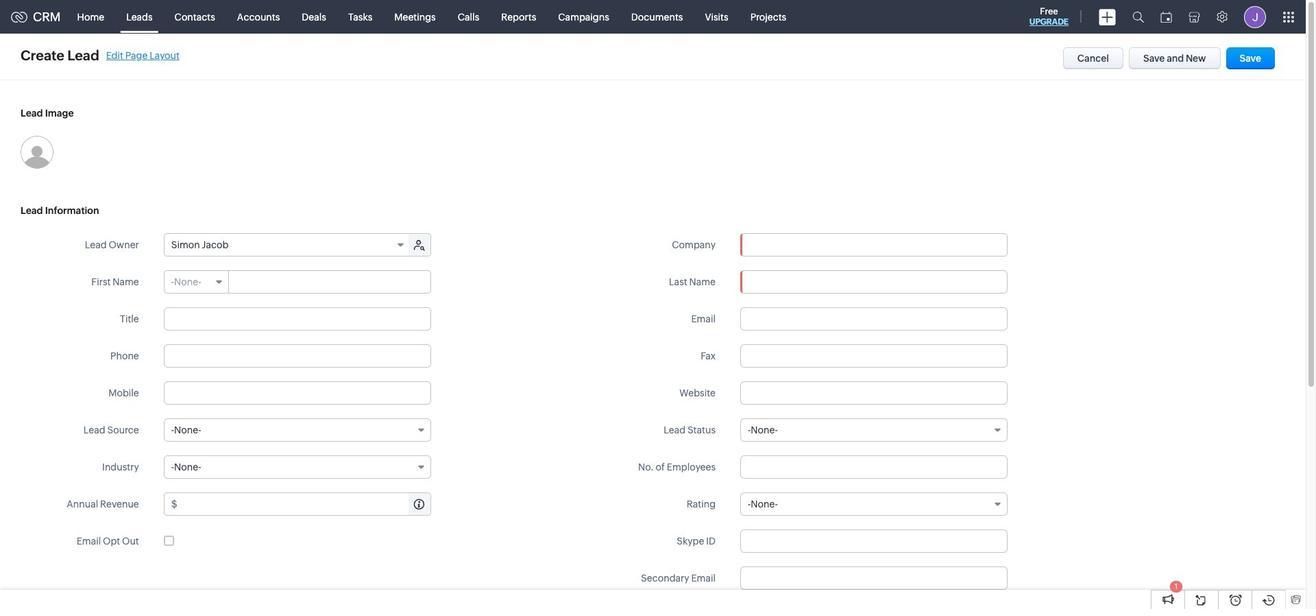 Task type: vqa. For each thing, say whether or not it's contained in the screenshot.
Create Menu element
yes



Task type: locate. For each thing, give the bounding box(es) containing it.
create menu image
[[1099, 9, 1117, 25]]

image image
[[21, 136, 53, 169]]

None text field
[[741, 270, 1008, 294], [230, 271, 431, 293], [741, 307, 1008, 331], [164, 381, 431, 405], [741, 529, 1008, 553], [741, 270, 1008, 294], [230, 271, 431, 293], [741, 307, 1008, 331], [164, 381, 431, 405], [741, 529, 1008, 553]]

None field
[[164, 234, 410, 256], [741, 234, 1008, 256], [164, 271, 229, 293], [164, 418, 431, 442], [741, 418, 1008, 442], [164, 455, 431, 479], [741, 492, 1008, 516], [164, 234, 410, 256], [741, 234, 1008, 256], [164, 271, 229, 293], [164, 418, 431, 442], [741, 418, 1008, 442], [164, 455, 431, 479], [741, 492, 1008, 516]]

None text field
[[741, 234, 1008, 256], [164, 307, 431, 331], [164, 344, 431, 368], [741, 344, 1008, 368], [741, 381, 1008, 405], [741, 455, 1008, 479], [179, 493, 431, 515], [741, 567, 1008, 590], [741, 234, 1008, 256], [164, 307, 431, 331], [164, 344, 431, 368], [741, 344, 1008, 368], [741, 381, 1008, 405], [741, 455, 1008, 479], [179, 493, 431, 515], [741, 567, 1008, 590]]

profile image
[[1245, 6, 1267, 28]]



Task type: describe. For each thing, give the bounding box(es) containing it.
search element
[[1125, 0, 1153, 34]]

create menu element
[[1091, 0, 1125, 33]]

logo image
[[11, 11, 27, 22]]

calendar image
[[1161, 11, 1173, 22]]

profile element
[[1237, 0, 1275, 33]]

search image
[[1133, 11, 1145, 23]]



